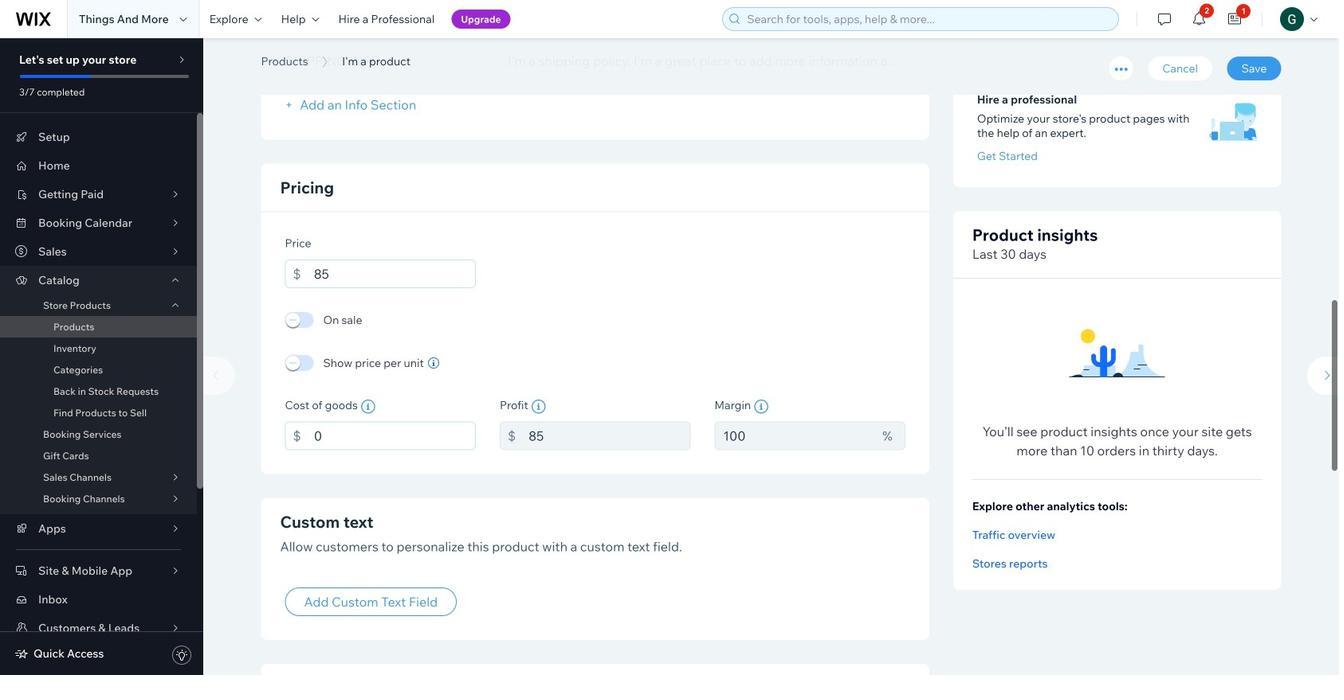 Task type: vqa. For each thing, say whether or not it's contained in the screenshot.
Home
no



Task type: locate. For each thing, give the bounding box(es) containing it.
info tooltip image
[[361, 400, 375, 414], [754, 400, 768, 414]]

None text field
[[314, 422, 476, 451], [529, 422, 691, 451], [714, 422, 874, 451], [314, 422, 476, 451], [529, 422, 691, 451], [714, 422, 874, 451]]

Search for tools, apps, help & more... field
[[742, 8, 1114, 30]]

None text field
[[314, 260, 476, 289]]

1 info tooltip image from the left
[[361, 400, 375, 414]]

0 horizontal spatial info tooltip image
[[361, 400, 375, 414]]

form
[[195, 0, 1339, 676]]

1 horizontal spatial info tooltip image
[[754, 400, 768, 414]]



Task type: describe. For each thing, give the bounding box(es) containing it.
sidebar element
[[0, 38, 203, 676]]

2 info tooltip image from the left
[[754, 400, 768, 414]]

info tooltip image
[[531, 400, 546, 414]]



